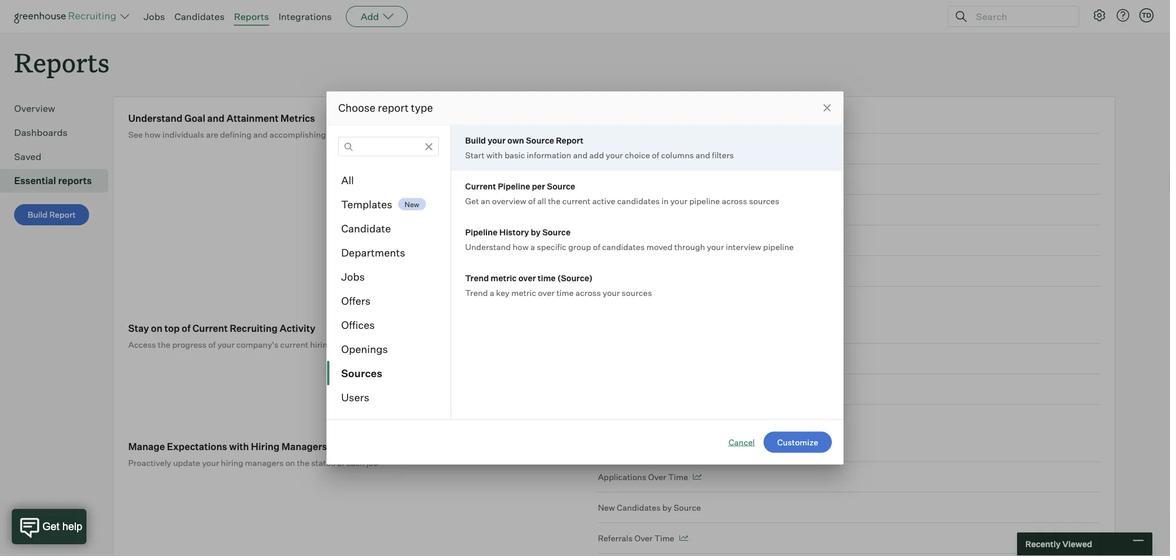 Task type: vqa. For each thing, say whether or not it's contained in the screenshot.
the rightmost with
yes



Task type: describe. For each thing, give the bounding box(es) containing it.
build your own source report start with basic information and add your choice of columns and filters
[[465, 135, 734, 160]]

customize
[[778, 437, 819, 447]]

filters
[[712, 150, 734, 160]]

moved
[[647, 242, 673, 252]]

own inside build your own source report start with basic information and add your choice of columns and filters
[[508, 135, 524, 146]]

time to schedule available candidate goal attainment
[[598, 235, 809, 246]]

icon chart image for applications over time
[[693, 474, 702, 480]]

active
[[592, 196, 616, 206]]

key
[[496, 288, 510, 298]]

referrals
[[598, 533, 633, 543]]

overview link
[[14, 101, 104, 115]]

own inside understand goal and attainment metrics see how individuals are defining and accomplishing goals for their own personal and team development
[[382, 129, 398, 140]]

basic
[[505, 150, 525, 160]]

build for build your own source report start with basic information and add your choice of columns and filters
[[465, 135, 486, 146]]

0 horizontal spatial jobs
[[144, 11, 165, 22]]

time up active
[[598, 174, 618, 184]]

source down applications over time
[[674, 502, 701, 513]]

pipeline for your
[[690, 196, 720, 206]]

goals
[[328, 129, 349, 140]]

how inside understand goal and attainment metrics see how individuals are defining and accomplishing goals for their own personal and team development
[[145, 129, 161, 140]]

scorecards
[[659, 174, 703, 184]]

2 trend from the top
[[465, 288, 488, 298]]

and right defining
[[253, 129, 268, 140]]

td
[[1142, 11, 1152, 19]]

1 horizontal spatial time
[[557, 288, 574, 298]]

integrations link
[[279, 11, 332, 22]]

current inside current pipeline per source get an overview of all the current active candidates in your pipeline across sources
[[465, 181, 496, 192]]

add button
[[346, 6, 408, 27]]

Search text field
[[973, 8, 1069, 25]]

users
[[341, 391, 369, 404]]

time to schedule available candidate goal attainment link
[[598, 226, 1100, 256]]

see
[[128, 129, 143, 140]]

of inside build your own source report start with basic information and add your choice of columns and filters
[[652, 150, 659, 160]]

access
[[128, 339, 156, 350]]

current inside stay on top of current recruiting activity access the progress of your company's current hiring process
[[193, 322, 228, 334]]

build report
[[28, 210, 76, 220]]

report
[[378, 101, 409, 114]]

0 vertical spatial over
[[661, 113, 680, 123]]

jobs link
[[144, 11, 165, 22]]

individual
[[598, 113, 636, 123]]

goal inside understand goal and attainment metrics see how individuals are defining and accomplishing goals for their own personal and team development
[[184, 112, 205, 124]]

stay
[[128, 322, 149, 334]]

goals
[[638, 113, 659, 123]]

report inside button
[[49, 210, 76, 220]]

available
[[667, 235, 703, 246]]

essential reports link
[[14, 174, 104, 188]]

current pipeline per source get an overview of all the current active candidates in your pipeline across sources
[[465, 181, 780, 206]]

(source)
[[558, 273, 593, 283]]

update
[[173, 458, 200, 468]]

to for submit
[[620, 174, 628, 184]]

your inside pipeline history by source understand how a specific group of candidates moved through your interview pipeline
[[707, 242, 724, 252]]

the inside current pipeline per source get an overview of all the current active candidates in your pipeline across sources
[[548, 196, 561, 206]]

per
[[532, 181, 545, 192]]

review
[[630, 205, 657, 215]]

job
[[367, 458, 379, 468]]

new candidates by source link
[[598, 493, 1100, 523]]

understand goal and attainment metrics see how individuals are defining and accomplishing goals for their own personal and team development
[[128, 112, 524, 140]]

managers
[[245, 458, 284, 468]]

accomplishing
[[270, 129, 326, 140]]

essential reports
[[14, 175, 92, 187]]

1 horizontal spatial over
[[538, 288, 555, 298]]

report inside build your own source report start with basic information and add your choice of columns and filters
[[556, 135, 584, 146]]

hiring inside manage expectations with hiring managers proactively update your hiring managers on the status of each job
[[221, 458, 243, 468]]

your inside manage expectations with hiring managers proactively update your hiring managers on the status of each job
[[202, 458, 219, 468]]

columns
[[661, 150, 694, 160]]

pipeline inside pipeline history by source understand how a specific group of candidates moved through your interview pipeline
[[465, 227, 498, 237]]

of right progress
[[208, 339, 216, 350]]

of inside pipeline history by source understand how a specific group of candidates moved through your interview pipeline
[[593, 242, 601, 252]]

type
[[411, 101, 433, 114]]

on inside stay on top of current recruiting activity access the progress of your company's current hiring process
[[151, 322, 163, 334]]

pipeline inside current pipeline per source get an overview of all the current active candidates in your pipeline across sources
[[498, 181, 530, 192]]

individuals
[[162, 129, 204, 140]]

for
[[350, 129, 361, 140]]

progress
[[172, 339, 207, 350]]

time to review applications goal attainment link
[[598, 195, 1100, 226]]

viewed
[[1063, 539, 1093, 549]]

individual goals over time
[[598, 113, 701, 123]]

your up basic
[[488, 135, 506, 146]]

dashboards link
[[14, 125, 104, 140]]

0 vertical spatial applications
[[659, 205, 707, 215]]

0 vertical spatial in
[[620, 143, 627, 154]]

across inside current pipeline per source get an overview of all the current active candidates in your pipeline across sources
[[722, 196, 747, 206]]

are
[[206, 129, 218, 140]]

recently
[[1026, 539, 1061, 549]]

your right add
[[606, 150, 623, 160]]

essential
[[14, 175, 56, 187]]

company's
[[236, 339, 278, 350]]

dashboards
[[14, 127, 68, 138]]

process
[[334, 339, 365, 350]]

overview
[[492, 196, 527, 206]]

submit
[[630, 174, 658, 184]]

schedule
[[630, 235, 666, 246]]

information
[[527, 150, 571, 160]]

add
[[590, 150, 604, 160]]

1 vertical spatial candidates
[[617, 502, 661, 513]]

customize button
[[764, 432, 832, 453]]

on inside manage expectations with hiring managers proactively update your hiring managers on the status of each job
[[286, 458, 295, 468]]

a for key
[[490, 288, 494, 298]]

time right group
[[598, 235, 618, 246]]

0 horizontal spatial applications
[[598, 472, 647, 482]]

time to review applications goal attainment
[[598, 205, 772, 215]]

hiring
[[251, 441, 280, 452]]

add
[[361, 11, 379, 22]]

by for history
[[531, 227, 541, 237]]

1 horizontal spatial candidate
[[704, 235, 744, 246]]

stage
[[629, 143, 651, 154]]

to for schedule
[[620, 235, 628, 246]]

attainment up time to submit scorecards goal attainment
[[673, 143, 716, 154]]

sources inside trend metric over time (source) trend a key metric over time across your sources
[[622, 288, 652, 298]]

defining
[[220, 129, 252, 140]]

individual goals over time link
[[598, 112, 1100, 134]]

personal
[[400, 129, 434, 140]]

each
[[346, 458, 365, 468]]

templates
[[341, 198, 392, 211]]

saved
[[14, 151, 41, 163]]

and up 'are'
[[207, 112, 225, 124]]

td button
[[1140, 8, 1154, 22]]

over for applications over time
[[648, 472, 667, 482]]

and left the team
[[435, 129, 450, 140]]

a for specific
[[531, 242, 535, 252]]

metrics
[[281, 112, 315, 124]]

manage expectations with hiring managers proactively update your hiring managers on the status of each job
[[128, 441, 379, 468]]

time in stage goal attainment
[[598, 143, 716, 154]]

reports link
[[234, 11, 269, 22]]

activity
[[280, 322, 315, 334]]

time left choice
[[598, 143, 618, 154]]



Task type: locate. For each thing, give the bounding box(es) containing it.
the down the managers
[[297, 458, 310, 468]]

1 vertical spatial current
[[280, 339, 308, 350]]

over up new candidates by source
[[648, 472, 667, 482]]

report up the information
[[556, 135, 584, 146]]

on
[[151, 322, 163, 334], [286, 458, 295, 468]]

with inside build your own source report start with basic information and add your choice of columns and filters
[[487, 150, 503, 160]]

0 vertical spatial to
[[620, 174, 628, 184]]

openings
[[341, 343, 388, 355]]

own right their at the left top of page
[[382, 129, 398, 140]]

sources inside current pipeline per source get an overview of all the current active candidates in your pipeline across sources
[[749, 196, 780, 206]]

attainment down filters
[[724, 174, 768, 184]]

3 to from the top
[[620, 235, 628, 246]]

1 vertical spatial how
[[513, 242, 529, 252]]

1 vertical spatial the
[[158, 339, 170, 350]]

group
[[568, 242, 591, 252]]

new for new candidates by source
[[598, 502, 615, 513]]

referrals over time
[[598, 533, 675, 543]]

1 vertical spatial pipeline
[[465, 227, 498, 237]]

expectations
[[167, 441, 227, 452]]

current left active
[[562, 196, 591, 206]]

0 horizontal spatial sources
[[622, 288, 652, 298]]

attainment up defining
[[227, 112, 279, 124]]

0 vertical spatial reports
[[234, 11, 269, 22]]

how down history
[[513, 242, 529, 252]]

0 horizontal spatial a
[[490, 288, 494, 298]]

new candidates by source
[[598, 502, 701, 513]]

2 vertical spatial to
[[620, 235, 628, 246]]

time to submit scorecards goal attainment
[[598, 174, 768, 184]]

0 horizontal spatial candidate
[[341, 222, 391, 235]]

of left each
[[337, 458, 345, 468]]

source inside pipeline history by source understand how a specific group of candidates moved through your interview pipeline
[[543, 227, 571, 237]]

how inside pipeline history by source understand how a specific group of candidates moved through your interview pipeline
[[513, 242, 529, 252]]

in left the stage
[[620, 143, 627, 154]]

with inside manage expectations with hiring managers proactively update your hiring managers on the status of each job
[[229, 441, 249, 452]]

in right "review"
[[662, 196, 669, 206]]

0 vertical spatial build
[[465, 135, 486, 146]]

0 horizontal spatial on
[[151, 322, 163, 334]]

choice
[[625, 150, 650, 160]]

current
[[562, 196, 591, 206], [280, 339, 308, 350]]

0 vertical spatial report
[[556, 135, 584, 146]]

icon chart image right applications over time
[[693, 474, 702, 480]]

1 vertical spatial build
[[28, 210, 47, 220]]

icon chart image right columns
[[721, 146, 730, 152]]

with right start
[[487, 150, 503, 160]]

pipeline inside pipeline history by source understand how a specific group of candidates moved through your interview pipeline
[[763, 242, 794, 252]]

departments
[[341, 246, 405, 259]]

1 horizontal spatial the
[[297, 458, 310, 468]]

applications up new candidates by source
[[598, 472, 647, 482]]

of left all
[[528, 196, 536, 206]]

0 vertical spatial metric
[[491, 273, 517, 283]]

hiring left managers
[[221, 458, 243, 468]]

candidates inside pipeline history by source understand how a specific group of candidates moved through your interview pipeline
[[602, 242, 645, 252]]

0 vertical spatial candidates
[[174, 11, 225, 22]]

new for new
[[405, 200, 419, 209]]

build inside build report button
[[28, 210, 47, 220]]

proactively
[[128, 458, 171, 468]]

current inside current pipeline per source get an overview of all the current active candidates in your pipeline across sources
[[562, 196, 591, 206]]

0 vertical spatial icon chart image
[[721, 146, 730, 152]]

1 horizontal spatial across
[[722, 196, 747, 206]]

0 vertical spatial how
[[145, 129, 161, 140]]

0 horizontal spatial new
[[405, 200, 419, 209]]

0 horizontal spatial current
[[193, 322, 228, 334]]

across
[[722, 196, 747, 206], [576, 288, 601, 298]]

the right all
[[548, 196, 561, 206]]

time left "review"
[[598, 205, 618, 215]]

new inside choose report type dialog
[[405, 200, 419, 209]]

your down pipeline history by source understand how a specific group of candidates moved through your interview pipeline
[[603, 288, 620, 298]]

2 horizontal spatial icon chart image
[[721, 146, 730, 152]]

your inside stay on top of current recruiting activity access the progress of your company's current hiring process
[[218, 339, 235, 350]]

start
[[465, 150, 485, 160]]

reports down greenhouse recruiting image
[[14, 45, 110, 79]]

by right history
[[531, 227, 541, 237]]

0 vertical spatial candidates
[[617, 196, 660, 206]]

by
[[531, 227, 541, 237], [663, 502, 672, 513]]

1 vertical spatial sources
[[622, 288, 652, 298]]

1 horizontal spatial sources
[[749, 196, 780, 206]]

choose report type dialog
[[327, 92, 844, 465]]

the inside manage expectations with hiring managers proactively update your hiring managers on the status of each job
[[297, 458, 310, 468]]

own up basic
[[508, 135, 524, 146]]

pipeline down an at left top
[[465, 227, 498, 237]]

time up new candidates by source
[[668, 472, 688, 482]]

saved link
[[14, 150, 104, 164]]

pipeline
[[690, 196, 720, 206], [763, 242, 794, 252]]

of right the stage
[[652, 150, 659, 160]]

hiring
[[310, 339, 333, 350], [221, 458, 243, 468]]

an
[[481, 196, 490, 206]]

0 vertical spatial current
[[562, 196, 591, 206]]

1 horizontal spatial reports
[[234, 11, 269, 22]]

1 horizontal spatial pipeline
[[763, 242, 794, 252]]

jobs up offers
[[341, 270, 365, 283]]

interview
[[726, 242, 762, 252]]

1 vertical spatial hiring
[[221, 458, 243, 468]]

hiring inside stay on top of current recruiting activity access the progress of your company's current hiring process
[[310, 339, 333, 350]]

reports
[[234, 11, 269, 22], [14, 45, 110, 79]]

over right the referrals
[[635, 533, 653, 543]]

pipeline for interview
[[763, 242, 794, 252]]

all
[[341, 174, 354, 187]]

the
[[548, 196, 561, 206], [158, 339, 170, 350], [297, 458, 310, 468]]

0 horizontal spatial hiring
[[221, 458, 243, 468]]

top
[[165, 322, 180, 334]]

build up start
[[465, 135, 486, 146]]

trend metric over time (source) trend a key metric over time across your sources
[[465, 273, 652, 298]]

1 horizontal spatial a
[[531, 242, 535, 252]]

1 horizontal spatial candidates
[[617, 502, 661, 513]]

reports right candidates 'link'
[[234, 11, 269, 22]]

0 vertical spatial on
[[151, 322, 163, 334]]

icon chart image for time in stage goal attainment
[[721, 146, 730, 152]]

current
[[465, 181, 496, 192], [193, 322, 228, 334]]

your down scorecards
[[671, 196, 688, 206]]

source right the per
[[547, 181, 576, 192]]

jobs inside choose report type dialog
[[341, 270, 365, 283]]

1 vertical spatial metric
[[512, 288, 536, 298]]

1 vertical spatial candidates
[[602, 242, 645, 252]]

1 horizontal spatial understand
[[465, 242, 511, 252]]

of right group
[[593, 242, 601, 252]]

to inside the time to review applications goal attainment link
[[620, 205, 628, 215]]

0 horizontal spatial by
[[531, 227, 541, 237]]

jobs
[[144, 11, 165, 22], [341, 270, 365, 283]]

1 vertical spatial to
[[620, 205, 628, 215]]

2 vertical spatial icon chart image
[[679, 535, 688, 541]]

0 horizontal spatial over
[[519, 273, 536, 283]]

2 vertical spatial the
[[297, 458, 310, 468]]

current up progress
[[193, 322, 228, 334]]

candidates up referrals over time on the right bottom of page
[[617, 502, 661, 513]]

1 vertical spatial report
[[49, 210, 76, 220]]

greenhouse recruiting image
[[14, 9, 120, 24]]

the inside stay on top of current recruiting activity access the progress of your company's current hiring process
[[158, 339, 170, 350]]

0 vertical spatial the
[[548, 196, 561, 206]]

pipeline
[[498, 181, 530, 192], [465, 227, 498, 237]]

0 vertical spatial time
[[538, 273, 556, 283]]

your left company's
[[218, 339, 235, 350]]

over for referrals over time
[[635, 533, 653, 543]]

0 vertical spatial current
[[465, 181, 496, 192]]

and
[[207, 112, 225, 124], [253, 129, 268, 140], [435, 129, 450, 140], [573, 150, 588, 160], [696, 150, 710, 160]]

build
[[465, 135, 486, 146], [28, 210, 47, 220]]

and left add
[[573, 150, 588, 160]]

source up specific
[[543, 227, 571, 237]]

specific
[[537, 242, 567, 252]]

your inside current pipeline per source get an overview of all the current active candidates in your pipeline across sources
[[671, 196, 688, 206]]

your right through
[[707, 242, 724, 252]]

1 horizontal spatial own
[[508, 135, 524, 146]]

sources
[[341, 367, 382, 380]]

source for information
[[526, 135, 554, 146]]

1 vertical spatial trend
[[465, 288, 488, 298]]

the down top
[[158, 339, 170, 350]]

build inside build your own source report start with basic information and add your choice of columns and filters
[[465, 135, 486, 146]]

1 horizontal spatial report
[[556, 135, 584, 146]]

0 vertical spatial pipeline
[[690, 196, 720, 206]]

sources down the moved
[[622, 288, 652, 298]]

Search All... text field
[[338, 137, 439, 156]]

over right key
[[538, 288, 555, 298]]

build down the essential
[[28, 210, 47, 220]]

time left (source)
[[538, 273, 556, 283]]

0 horizontal spatial across
[[576, 288, 601, 298]]

0 vertical spatial new
[[405, 200, 419, 209]]

time down (source)
[[557, 288, 574, 298]]

offers
[[341, 294, 371, 307]]

to inside time to schedule available candidate goal attainment link
[[620, 235, 628, 246]]

1 vertical spatial pipeline
[[763, 242, 794, 252]]

0 vertical spatial understand
[[128, 112, 183, 124]]

over right goals
[[661, 113, 680, 123]]

2 to from the top
[[620, 205, 628, 215]]

metric up key
[[491, 273, 517, 283]]

candidates down submit
[[617, 196, 660, 206]]

pipeline down time to submit scorecards goal attainment
[[690, 196, 720, 206]]

1 vertical spatial over
[[648, 472, 667, 482]]

goal
[[184, 112, 205, 124], [653, 143, 671, 154], [705, 174, 723, 184], [709, 205, 727, 215], [746, 235, 763, 246]]

1 vertical spatial over
[[538, 288, 555, 298]]

with
[[487, 150, 503, 160], [229, 441, 249, 452]]

1 vertical spatial current
[[193, 322, 228, 334]]

report
[[556, 135, 584, 146], [49, 210, 76, 220]]

recently viewed
[[1026, 539, 1093, 549]]

1 trend from the top
[[465, 273, 489, 283]]

candidates link
[[174, 11, 225, 22]]

source inside current pipeline per source get an overview of all the current active candidates in your pipeline across sources
[[547, 181, 576, 192]]

your
[[488, 135, 506, 146], [606, 150, 623, 160], [671, 196, 688, 206], [707, 242, 724, 252], [603, 288, 620, 298], [218, 339, 235, 350], [202, 458, 219, 468]]

1 vertical spatial with
[[229, 441, 249, 452]]

cancel link
[[729, 436, 755, 448]]

by down applications over time
[[663, 502, 672, 513]]

candidate down "templates"
[[341, 222, 391, 235]]

across inside trend metric over time (source) trend a key metric over time across your sources
[[576, 288, 601, 298]]

understand inside pipeline history by source understand how a specific group of candidates moved through your interview pipeline
[[465, 242, 511, 252]]

1 horizontal spatial new
[[598, 502, 615, 513]]

current down activity
[[280, 339, 308, 350]]

of inside manage expectations with hiring managers proactively update your hiring managers on the status of each job
[[337, 458, 345, 468]]

time up columns
[[681, 113, 701, 123]]

1 vertical spatial in
[[662, 196, 669, 206]]

candidates inside current pipeline per source get an overview of all the current active candidates in your pipeline across sources
[[617, 196, 660, 206]]

and left filters
[[696, 150, 710, 160]]

1 to from the top
[[620, 174, 628, 184]]

pipeline right interview
[[763, 242, 794, 252]]

to left schedule
[[620, 235, 628, 246]]

source for group
[[543, 227, 571, 237]]

understand down history
[[465, 242, 511, 252]]

with left hiring
[[229, 441, 249, 452]]

0 horizontal spatial reports
[[14, 45, 110, 79]]

of inside current pipeline per source get an overview of all the current active candidates in your pipeline across sources
[[528, 196, 536, 206]]

get
[[465, 196, 479, 206]]

development
[[473, 129, 524, 140]]

to for review
[[620, 205, 628, 215]]

a inside trend metric over time (source) trend a key metric over time across your sources
[[490, 288, 494, 298]]

status
[[311, 458, 335, 468]]

0 horizontal spatial with
[[229, 441, 249, 452]]

team
[[452, 129, 471, 140]]

source up the information
[[526, 135, 554, 146]]

integrations
[[279, 11, 332, 22]]

1 horizontal spatial applications
[[659, 205, 707, 215]]

candidates left the moved
[[602, 242, 645, 252]]

choose report type
[[338, 101, 433, 114]]

over down history
[[519, 273, 536, 283]]

applications down time to submit scorecards goal attainment
[[659, 205, 707, 215]]

stay on top of current recruiting activity access the progress of your company's current hiring process
[[128, 322, 365, 350]]

1 vertical spatial time
[[557, 288, 574, 298]]

to
[[620, 174, 628, 184], [620, 205, 628, 215], [620, 235, 628, 246]]

icon chart image for referrals over time
[[679, 535, 688, 541]]

td button
[[1138, 6, 1156, 25]]

your inside trend metric over time (source) trend a key metric over time across your sources
[[603, 288, 620, 298]]

a inside pipeline history by source understand how a specific group of candidates moved through your interview pipeline
[[531, 242, 535, 252]]

0 horizontal spatial time
[[538, 273, 556, 283]]

how right see
[[145, 129, 161, 140]]

a left key
[[490, 288, 494, 298]]

all
[[538, 196, 546, 206]]

over
[[661, 113, 680, 123], [648, 472, 667, 482], [635, 533, 653, 543]]

candidate inside choose report type dialog
[[341, 222, 391, 235]]

build for build report
[[28, 210, 47, 220]]

choose
[[338, 101, 376, 114]]

0 vertical spatial pipeline
[[498, 181, 530, 192]]

1 horizontal spatial by
[[663, 502, 672, 513]]

0 vertical spatial trend
[[465, 273, 489, 283]]

icon chart image
[[721, 146, 730, 152], [693, 474, 702, 480], [679, 535, 688, 541]]

recruiting
[[230, 322, 278, 334]]

understand up see
[[128, 112, 183, 124]]

0 horizontal spatial build
[[28, 210, 47, 220]]

2 vertical spatial over
[[635, 533, 653, 543]]

time down new candidates by source
[[655, 533, 675, 543]]

candidate right available
[[704, 235, 744, 246]]

in inside current pipeline per source get an overview of all the current active candidates in your pipeline across sources
[[662, 196, 669, 206]]

by inside pipeline history by source understand how a specific group of candidates moved through your interview pipeline
[[531, 227, 541, 237]]

candidate
[[341, 222, 391, 235], [704, 235, 744, 246]]

pipeline up overview
[[498, 181, 530, 192]]

0 vertical spatial across
[[722, 196, 747, 206]]

your down expectations
[[202, 458, 219, 468]]

source inside build your own source report start with basic information and add your choice of columns and filters
[[526, 135, 554, 146]]

new up the referrals
[[598, 502, 615, 513]]

to left submit
[[620, 174, 628, 184]]

source
[[526, 135, 554, 146], [547, 181, 576, 192], [543, 227, 571, 237], [674, 502, 701, 513]]

their
[[363, 129, 381, 140]]

jobs left candidates 'link'
[[144, 11, 165, 22]]

report down essential reports link
[[49, 210, 76, 220]]

reports
[[58, 175, 92, 187]]

1 horizontal spatial hiring
[[310, 339, 333, 350]]

icon chart image down new candidates by source
[[679, 535, 688, 541]]

1 horizontal spatial build
[[465, 135, 486, 146]]

to left "review"
[[620, 205, 628, 215]]

time
[[681, 113, 701, 123], [598, 143, 618, 154], [598, 174, 618, 184], [598, 205, 618, 215], [598, 235, 618, 246], [668, 472, 688, 482], [655, 533, 675, 543]]

1 vertical spatial across
[[576, 288, 601, 298]]

1 vertical spatial by
[[663, 502, 672, 513]]

understand inside understand goal and attainment metrics see how individuals are defining and accomplishing goals for their own personal and team development
[[128, 112, 183, 124]]

current inside stay on top of current recruiting activity access the progress of your company's current hiring process
[[280, 339, 308, 350]]

applications
[[659, 205, 707, 215], [598, 472, 647, 482]]

1 horizontal spatial how
[[513, 242, 529, 252]]

1 vertical spatial reports
[[14, 45, 110, 79]]

1 vertical spatial on
[[286, 458, 295, 468]]

build report button
[[14, 204, 89, 226]]

manage
[[128, 441, 165, 452]]

new
[[405, 200, 419, 209], [598, 502, 615, 513]]

by for candidates
[[663, 502, 672, 513]]

of right top
[[182, 322, 191, 334]]

metric right key
[[512, 288, 536, 298]]

0 horizontal spatial pipeline
[[690, 196, 720, 206]]

0 horizontal spatial in
[[620, 143, 627, 154]]

current up an at left top
[[465, 181, 496, 192]]

candidates
[[617, 196, 660, 206], [602, 242, 645, 252]]

over
[[519, 273, 536, 283], [538, 288, 555, 298]]

0 horizontal spatial own
[[382, 129, 398, 140]]

new right "templates"
[[405, 200, 419, 209]]

0 horizontal spatial how
[[145, 129, 161, 140]]

0 vertical spatial a
[[531, 242, 535, 252]]

attainment up interview
[[729, 205, 772, 215]]

1 horizontal spatial current
[[465, 181, 496, 192]]

across down (source)
[[576, 288, 601, 298]]

1 horizontal spatial with
[[487, 150, 503, 160]]

a left specific
[[531, 242, 535, 252]]

pipeline inside current pipeline per source get an overview of all the current active candidates in your pipeline across sources
[[690, 196, 720, 206]]

0 horizontal spatial candidates
[[174, 11, 225, 22]]

on down the managers
[[286, 458, 295, 468]]

0 vertical spatial with
[[487, 150, 503, 160]]

source for all
[[547, 181, 576, 192]]

on left top
[[151, 322, 163, 334]]

0 vertical spatial by
[[531, 227, 541, 237]]

to inside time to submit scorecards goal attainment link
[[620, 174, 628, 184]]

configure image
[[1093, 8, 1107, 22]]

sources up interview
[[749, 196, 780, 206]]

cancel
[[729, 437, 755, 447]]

history
[[500, 227, 529, 237]]

across up interview
[[722, 196, 747, 206]]

attainment inside understand goal and attainment metrics see how individuals are defining and accomplishing goals for their own personal and team development
[[227, 112, 279, 124]]

1 horizontal spatial on
[[286, 458, 295, 468]]

1 vertical spatial icon chart image
[[693, 474, 702, 480]]

hiring left process
[[310, 339, 333, 350]]

candidates right jobs link
[[174, 11, 225, 22]]

attainment right interview
[[765, 235, 809, 246]]

1 horizontal spatial icon chart image
[[693, 474, 702, 480]]

0 horizontal spatial current
[[280, 339, 308, 350]]



